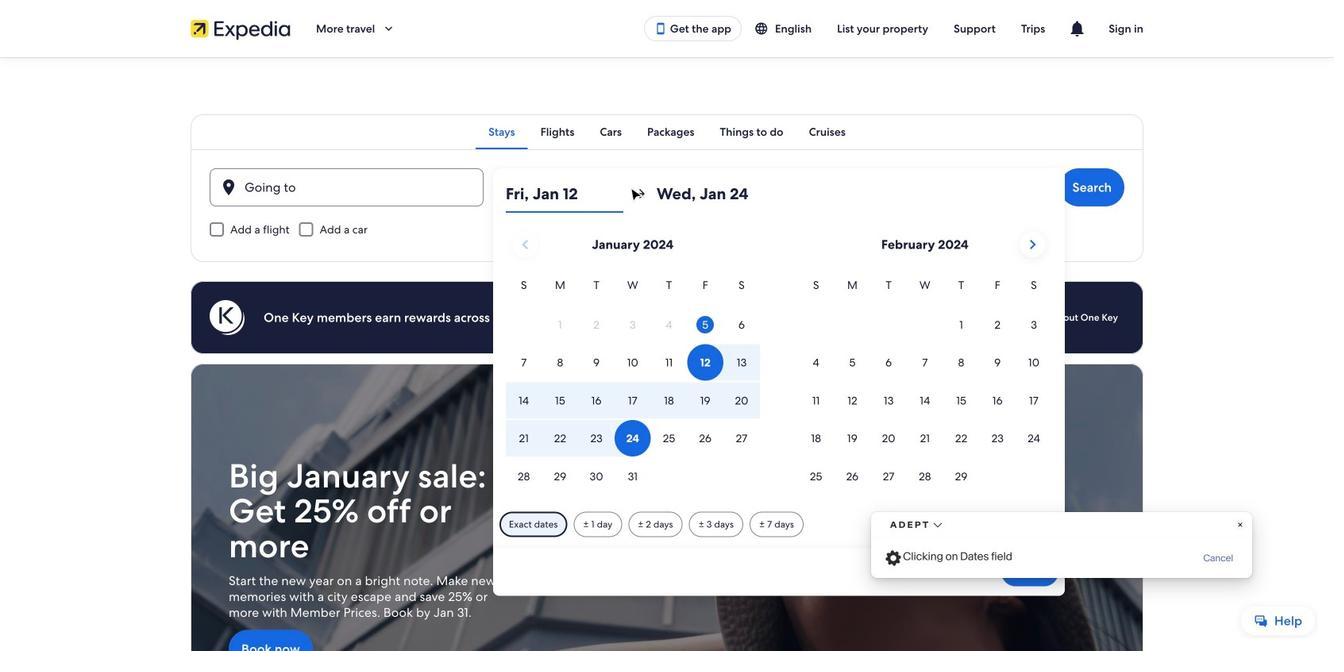 Task type: vqa. For each thing, say whether or not it's contained in the screenshot.
the Previous month icon
yes



Task type: locate. For each thing, give the bounding box(es) containing it.
tab list
[[191, 114, 1144, 149]]

small image
[[755, 21, 775, 36]]

february 2024 element
[[798, 276, 1052, 496]]

application
[[506, 226, 1052, 496]]

directional image
[[633, 187, 647, 201]]

previous month image
[[516, 235, 535, 254]]

main content
[[0, 57, 1335, 651]]



Task type: describe. For each thing, give the bounding box(es) containing it.
travel sale activities deals image
[[191, 364, 1144, 651]]

next month image
[[1023, 235, 1042, 254]]

expedia logo image
[[191, 17, 291, 40]]

communication center icon image
[[1068, 19, 1087, 38]]

more travel image
[[382, 21, 396, 36]]

download the app button image
[[654, 22, 667, 35]]

january 2024 element
[[506, 276, 760, 496]]

today element
[[697, 316, 714, 334]]



